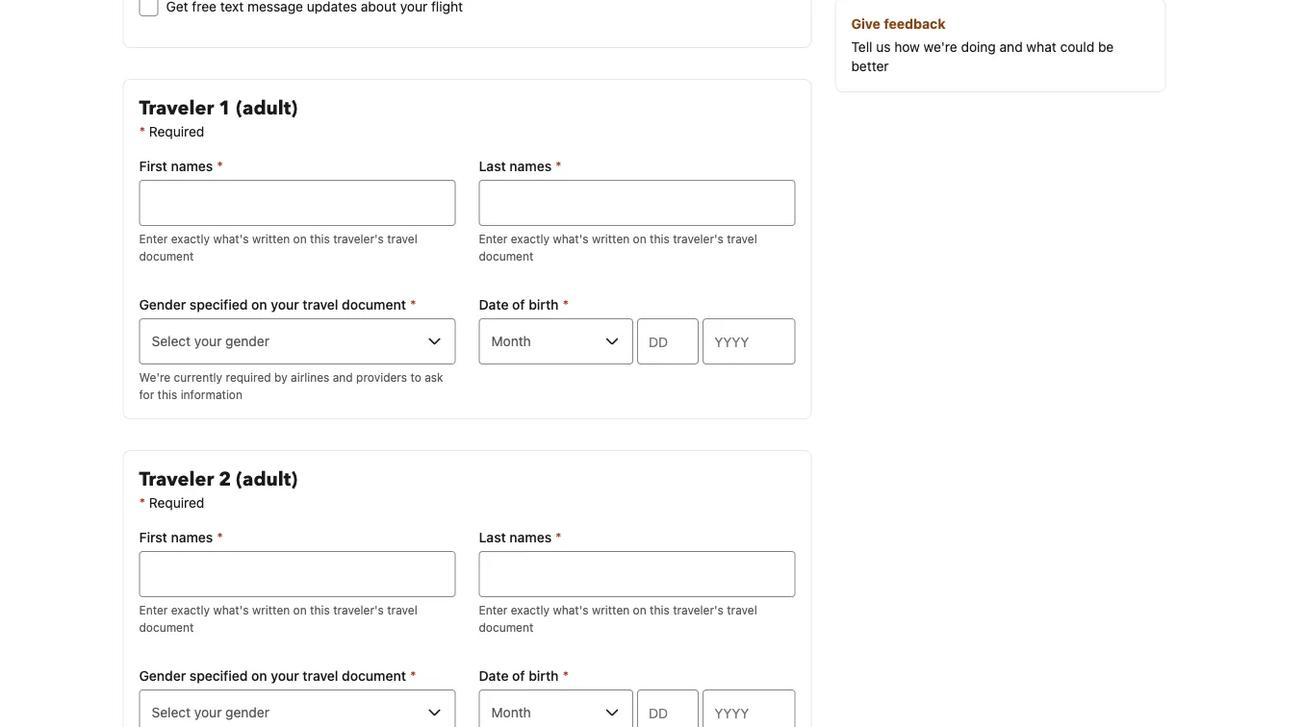 Task type: locate. For each thing, give the bounding box(es) containing it.
2 first from the top
[[139, 530, 167, 546]]

traveler inside traveler 2 (adult) required
[[139, 467, 214, 493]]

(adult) right '2'
[[236, 467, 298, 493]]

0 vertical spatial first
[[139, 158, 167, 174]]

date of birth *
[[479, 297, 569, 313], [479, 669, 569, 684]]

0 vertical spatial date
[[479, 297, 509, 313]]

first names * for 2
[[139, 530, 223, 546]]

Enter your birth year using four digits telephone field
[[703, 319, 796, 365], [703, 690, 796, 728]]

1 vertical spatial last names *
[[479, 530, 562, 546]]

2 traveler from the top
[[139, 467, 214, 493]]

1 first names * from the top
[[139, 158, 223, 174]]

gender specified on your travel document *
[[139, 297, 416, 313], [139, 669, 416, 684]]

2 gender specified on your travel document * from the top
[[139, 669, 416, 684]]

specified for 2
[[190, 669, 248, 684]]

(adult) inside traveler 2 (adult) required
[[236, 467, 298, 493]]

travel
[[387, 232, 418, 245], [727, 232, 757, 245], [303, 297, 338, 313], [387, 604, 418, 617], [727, 604, 757, 617], [303, 669, 338, 684]]

last for traveler 2 (adult)
[[479, 530, 506, 546]]

and inside give feedback tell us how we're doing and what could be better
[[1000, 39, 1023, 55]]

1 horizontal spatial and
[[1000, 39, 1023, 55]]

give feedback tell us how we're doing and what could be better
[[851, 16, 1114, 74]]

first for traveler 2 (adult)
[[139, 530, 167, 546]]

(adult) right 1
[[236, 95, 298, 122]]

first
[[139, 158, 167, 174], [139, 530, 167, 546]]

enter your birth year using four digits telephone field for traveler 2 (adult)
[[703, 690, 796, 728]]

1 vertical spatial specified
[[190, 669, 248, 684]]

your
[[271, 297, 299, 313], [271, 669, 299, 684]]

1 gender from the top
[[139, 297, 186, 313]]

better
[[851, 58, 889, 74]]

1 gender specified on your travel document * from the top
[[139, 297, 416, 313]]

1 vertical spatial gender specified on your travel document *
[[139, 669, 416, 684]]

date for traveler 1 (adult)
[[479, 297, 509, 313]]

enter exactly what's written on this traveler's travel document
[[139, 232, 418, 263], [479, 232, 757, 263], [139, 604, 418, 634], [479, 604, 757, 634]]

1 vertical spatial and
[[333, 371, 353, 384]]

1 vertical spatial enter your birth year using four digits telephone field
[[703, 690, 796, 728]]

1 vertical spatial required
[[149, 495, 204, 511]]

0 horizontal spatial and
[[333, 371, 353, 384]]

0 vertical spatial required
[[149, 124, 204, 140]]

doing
[[961, 39, 996, 55]]

0 vertical spatial last
[[479, 158, 506, 174]]

0 vertical spatial enter your birth date using two digits telephone field
[[637, 319, 699, 365]]

1 first from the top
[[139, 158, 167, 174]]

1 vertical spatial date of birth *
[[479, 669, 569, 684]]

0 vertical spatial and
[[1000, 39, 1023, 55]]

we're
[[924, 39, 958, 55]]

1 vertical spatial first
[[139, 530, 167, 546]]

0 vertical spatial specified
[[190, 297, 248, 313]]

1 specified from the top
[[190, 297, 248, 313]]

last
[[479, 158, 506, 174], [479, 530, 506, 546]]

traveler left 1
[[139, 95, 214, 122]]

2 required from the top
[[149, 495, 204, 511]]

2 date from the top
[[479, 669, 509, 684]]

to
[[411, 371, 422, 384]]

required inside traveler 1 (adult) required
[[149, 124, 204, 140]]

0 vertical spatial gender
[[139, 297, 186, 313]]

1 vertical spatial gender
[[139, 669, 186, 684]]

1 vertical spatial birth
[[529, 669, 559, 684]]

required
[[149, 124, 204, 140], [149, 495, 204, 511]]

what's
[[213, 232, 249, 245], [553, 232, 589, 245], [213, 604, 249, 617], [553, 604, 589, 617]]

by
[[274, 371, 288, 384]]

0 vertical spatial traveler
[[139, 95, 214, 122]]

0 vertical spatial last names *
[[479, 158, 562, 174]]

2 date of birth * from the top
[[479, 669, 569, 684]]

0 vertical spatial gender specified on your travel document *
[[139, 297, 416, 313]]

1 vertical spatial date
[[479, 669, 509, 684]]

1 vertical spatial enter your birth date using two digits telephone field
[[637, 690, 699, 728]]

names
[[171, 158, 213, 174], [510, 158, 552, 174], [171, 530, 213, 546], [510, 530, 552, 546]]

enter exactly what's written on this traveler's travel document alert
[[139, 230, 456, 265], [479, 230, 796, 265], [139, 602, 456, 636], [479, 602, 796, 636]]

0 vertical spatial date of birth *
[[479, 297, 569, 313]]

1 vertical spatial last
[[479, 530, 506, 546]]

required inside traveler 2 (adult) required
[[149, 495, 204, 511]]

0 vertical spatial birth
[[529, 297, 559, 313]]

enter
[[139, 232, 168, 245], [479, 232, 508, 245], [139, 604, 168, 617], [479, 604, 508, 617]]

first for traveler 1 (adult)
[[139, 158, 167, 174]]

1 vertical spatial first names *
[[139, 530, 223, 546]]

traveler inside traveler 1 (adult) required
[[139, 95, 214, 122]]

Enter your birth date using two digits telephone field
[[637, 319, 699, 365], [637, 690, 699, 728]]

tell
[[851, 39, 873, 55]]

traveler left '2'
[[139, 467, 214, 493]]

1 date of birth * from the top
[[479, 297, 569, 313]]

(adult) for traveler 2 (adult)
[[236, 467, 298, 493]]

for
[[139, 388, 154, 401]]

1 vertical spatial traveler
[[139, 467, 214, 493]]

enter your birth year using four digits telephone field for traveler 1 (adult)
[[703, 319, 796, 365]]

2 birth from the top
[[529, 669, 559, 684]]

specified
[[190, 297, 248, 313], [190, 669, 248, 684]]

and left "what" at the top right
[[1000, 39, 1023, 55]]

gender
[[139, 297, 186, 313], [139, 669, 186, 684]]

1 enter your birth year using four digits telephone field from the top
[[703, 319, 796, 365]]

2 enter your birth date using two digits telephone field from the top
[[637, 690, 699, 728]]

and
[[1000, 39, 1023, 55], [333, 371, 353, 384]]

give
[[851, 16, 881, 32]]

1 enter your birth date using two digits telephone field from the top
[[637, 319, 699, 365]]

1 vertical spatial of
[[512, 669, 525, 684]]

2 first names * from the top
[[139, 530, 223, 546]]

date of birth * for traveler 1 (adult)
[[479, 297, 569, 313]]

this inside we're currently required by airlines and providers to ask for this information
[[158, 388, 177, 401]]

2 enter your birth year using four digits telephone field from the top
[[703, 690, 796, 728]]

birth
[[529, 297, 559, 313], [529, 669, 559, 684]]

and right airlines
[[333, 371, 353, 384]]

of
[[512, 297, 525, 313], [512, 669, 525, 684]]

last names * for traveler 1 (adult)
[[479, 158, 562, 174]]

1 birth from the top
[[529, 297, 559, 313]]

providers
[[356, 371, 407, 384]]

0 vertical spatial of
[[512, 297, 525, 313]]

2 specified from the top
[[190, 669, 248, 684]]

feedback
[[884, 16, 946, 32]]

(adult)
[[236, 95, 298, 122], [236, 467, 298, 493]]

we're currently required by airlines and providers to ask for this information
[[139, 371, 443, 401]]

None field
[[139, 180, 456, 226], [479, 180, 796, 226], [139, 552, 456, 598], [479, 552, 796, 598], [139, 180, 456, 226], [479, 180, 796, 226], [139, 552, 456, 598], [479, 552, 796, 598]]

2 of from the top
[[512, 669, 525, 684]]

2 (adult) from the top
[[236, 467, 298, 493]]

first down traveler 2 (adult) required
[[139, 530, 167, 546]]

2 last names * from the top
[[479, 530, 562, 546]]

first names * down traveler 1 (adult) required in the top of the page
[[139, 158, 223, 174]]

on
[[293, 232, 307, 245], [633, 232, 647, 245], [251, 297, 267, 313], [293, 604, 307, 617], [633, 604, 647, 617], [251, 669, 267, 684]]

written
[[252, 232, 290, 245], [592, 232, 630, 245], [252, 604, 290, 617], [592, 604, 630, 617]]

1 of from the top
[[512, 297, 525, 313]]

document
[[139, 249, 194, 263], [479, 249, 534, 263], [342, 297, 406, 313], [139, 621, 194, 634], [479, 621, 534, 634], [342, 669, 406, 684]]

be
[[1098, 39, 1114, 55]]

first names * down traveler 2 (adult) required
[[139, 530, 223, 546]]

traveler's
[[333, 232, 384, 245], [673, 232, 724, 245], [333, 604, 384, 617], [673, 604, 724, 617]]

birth for traveler 1 (adult)
[[529, 297, 559, 313]]

1 your from the top
[[271, 297, 299, 313]]

1 required from the top
[[149, 124, 204, 140]]

1 date from the top
[[479, 297, 509, 313]]

airlines
[[291, 371, 330, 384]]

your for traveler 1 (adult)
[[271, 297, 299, 313]]

2
[[219, 467, 231, 493]]

1 last names * from the top
[[479, 158, 562, 174]]

first names *
[[139, 158, 223, 174], [139, 530, 223, 546]]

2 gender from the top
[[139, 669, 186, 684]]

0 vertical spatial first names *
[[139, 158, 223, 174]]

this
[[310, 232, 330, 245], [650, 232, 670, 245], [158, 388, 177, 401], [310, 604, 330, 617], [650, 604, 670, 617]]

first down traveler 1 (adult) required in the top of the page
[[139, 158, 167, 174]]

0 vertical spatial enter your birth year using four digits telephone field
[[703, 319, 796, 365]]

0 vertical spatial your
[[271, 297, 299, 313]]

1 (adult) from the top
[[236, 95, 298, 122]]

specified for 1
[[190, 297, 248, 313]]

date
[[479, 297, 509, 313], [479, 669, 509, 684]]

exactly
[[171, 232, 210, 245], [511, 232, 550, 245], [171, 604, 210, 617], [511, 604, 550, 617]]

1 vertical spatial (adult)
[[236, 467, 298, 493]]

1 last from the top
[[479, 158, 506, 174]]

2 your from the top
[[271, 669, 299, 684]]

1 vertical spatial your
[[271, 669, 299, 684]]

enter your birth date using two digits telephone field for traveler 1 (adult)
[[637, 319, 699, 365]]

2 last from the top
[[479, 530, 506, 546]]

information
[[181, 388, 243, 401]]

traveler
[[139, 95, 214, 122], [139, 467, 214, 493]]

1 traveler from the top
[[139, 95, 214, 122]]

*
[[217, 158, 223, 174], [556, 158, 562, 174], [410, 297, 416, 313], [563, 297, 569, 313], [217, 530, 223, 546], [556, 530, 562, 546], [410, 669, 416, 684], [563, 669, 569, 684]]

last names *
[[479, 158, 562, 174], [479, 530, 562, 546]]

0 vertical spatial (adult)
[[236, 95, 298, 122]]

(adult) inside traveler 1 (adult) required
[[236, 95, 298, 122]]



Task type: vqa. For each thing, say whether or not it's contained in the screenshot.
25m
no



Task type: describe. For each thing, give the bounding box(es) containing it.
last for traveler 1 (adult)
[[479, 158, 506, 174]]

ask
[[425, 371, 443, 384]]

birth for traveler 2 (adult)
[[529, 669, 559, 684]]

date for traveler 2 (adult)
[[479, 669, 509, 684]]

last names * for traveler 2 (adult)
[[479, 530, 562, 546]]

traveler 1 (adult) required
[[139, 95, 298, 140]]

required for traveler 1 (adult)
[[149, 124, 204, 140]]

traveler for traveler 2 (adult)
[[139, 467, 214, 493]]

and inside we're currently required by airlines and providers to ask for this information
[[333, 371, 353, 384]]

what
[[1027, 39, 1057, 55]]

gender specified on your travel document * for traveler 1 (adult)
[[139, 297, 416, 313]]

of for traveler 2 (adult)
[[512, 669, 525, 684]]

gender specified on your travel document * for traveler 2 (adult)
[[139, 669, 416, 684]]

we're currently required by airlines and providers to ask for this information alert
[[139, 369, 456, 403]]

we're
[[139, 371, 171, 384]]

traveler for traveler 1 (adult)
[[139, 95, 214, 122]]

(adult) for traveler 1 (adult)
[[236, 95, 298, 122]]

of for traveler 1 (adult)
[[512, 297, 525, 313]]

your for traveler 2 (adult)
[[271, 669, 299, 684]]

enter your birth date using two digits telephone field for traveler 2 (adult)
[[637, 690, 699, 728]]

traveler 2 (adult) required
[[139, 467, 298, 511]]

required for traveler 2 (adult)
[[149, 495, 204, 511]]

required
[[226, 371, 271, 384]]

could
[[1060, 39, 1095, 55]]

us
[[876, 39, 891, 55]]

gender for traveler 1 (adult)
[[139, 297, 186, 313]]

how
[[895, 39, 920, 55]]

gender for traveler 2 (adult)
[[139, 669, 186, 684]]

currently
[[174, 371, 223, 384]]

1
[[219, 95, 231, 122]]

first names * for 1
[[139, 158, 223, 174]]

date of birth * for traveler 2 (adult)
[[479, 669, 569, 684]]



